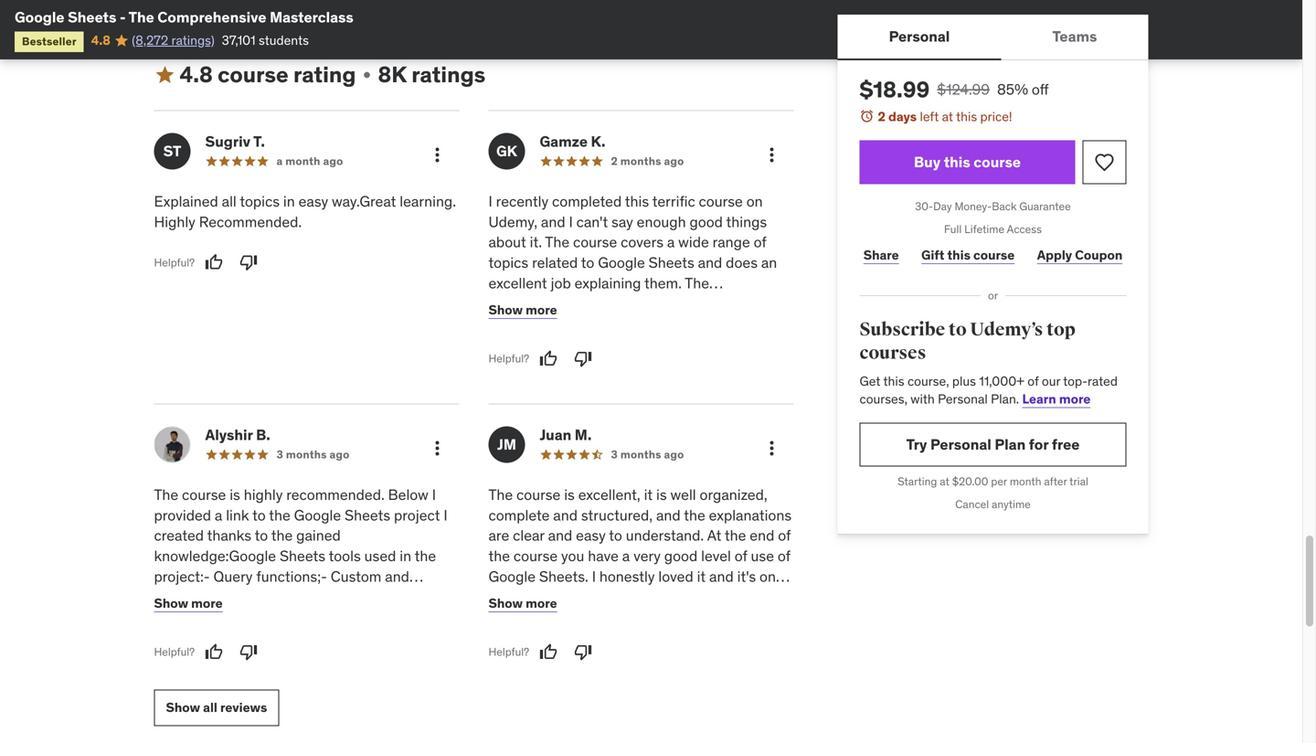 Task type: locate. For each thing, give the bounding box(es) containing it.
course down observation
[[514, 669, 558, 688]]

sheets.
[[539, 567, 588, 586]]

3 months ago for juan m.
[[611, 447, 684, 461]]

completed
[[552, 192, 622, 211]]

topics
[[240, 192, 280, 211], [488, 253, 528, 272]]

it down 'one'
[[766, 608, 774, 627]]

the down dashboards
[[665, 690, 686, 709]]

0 vertical spatial month
[[285, 154, 320, 168]]

4.8 for 4.8
[[91, 32, 111, 48]]

learn
[[1022, 391, 1056, 407]]

top
[[1046, 318, 1075, 341]]

more down query
[[191, 595, 223, 611]]

2 horizontal spatial -
[[321, 567, 327, 586]]

ago up the way.
[[323, 154, 343, 168]]

xsmall image left 8k
[[360, 68, 374, 82]]

1 vertical spatial xsmall image
[[360, 68, 374, 82]]

months for gamze k.
[[620, 154, 661, 168]]

0 horizontal spatial clear
[[513, 526, 544, 545]]

understand,
[[488, 315, 567, 333]]

more for alyshir b.
[[191, 595, 223, 611]]

alarm image
[[860, 109, 874, 123]]

ago up understand.
[[664, 447, 684, 461]]

in inside explained all topics in easy way. great learning. highly recommended.
[[283, 192, 295, 211]]

1 vertical spatial that
[[638, 669, 664, 688]]

1 horizontal spatial clear
[[646, 294, 677, 313]]

subscribe to udemy's top courses
[[860, 318, 1075, 364]]

1 horizontal spatial all
[[222, 192, 237, 211]]

helpful?
[[154, 255, 195, 269], [488, 351, 529, 366], [154, 645, 195, 659], [488, 645, 529, 659]]

1 horizontal spatial courses
[[860, 342, 926, 364]]

1 vertical spatial all
[[488, 335, 503, 354]]

show more down the project:
[[154, 595, 223, 611]]

in right mentioned
[[774, 649, 786, 668]]

in right used
[[400, 547, 411, 565]]

1 vertical spatial personal
[[938, 391, 988, 407]]

this down $124.99
[[956, 108, 977, 125]]

helpful? down the understand,
[[488, 351, 529, 366]]

$20.00
[[952, 474, 988, 488]]

0 horizontal spatial 2
[[611, 154, 618, 168]]

1 horizontal spatial on
[[746, 192, 763, 211]]

are up some
[[488, 710, 509, 729]]

1 vertical spatial easy
[[709, 294, 739, 313]]

google up best
[[488, 567, 536, 586]]

ago up 'terrific'
[[664, 154, 684, 168]]

it up the structured,
[[644, 485, 653, 504]]

4.8 for 4.8 course rating
[[180, 61, 213, 88]]

are down complete
[[488, 526, 509, 545]]

clear down complete
[[513, 526, 544, 545]]

google sheets tools used in the project:
[[154, 547, 436, 586]]

2
[[878, 108, 886, 125], [611, 154, 618, 168]]

masterclass
[[270, 8, 354, 27]]

gift this course link
[[918, 237, 1019, 273]]

3 months ago for alyshir b.
[[276, 447, 350, 461]]

2 3 from the left
[[611, 447, 618, 461]]

easy
[[299, 192, 328, 211], [709, 294, 739, 313], [576, 526, 606, 545]]

covers
[[621, 233, 664, 251]]

to left build at bottom right
[[662, 731, 675, 743]]

learn more
[[1022, 391, 1091, 407]]

courses inside the course is excellent, it is well organized, complete and structured, and the explanations are clear and easy to understand. at the end of the course you have a very good level of use of google sheets. i honestly loved it and it's one of the best udemy courses i've ever taken. i highly recommend it, it is well worth it and it delivers much more than you expect. my only observation is that although it is mentioned in the course description that dashboards are taught, in that section only the components are taught separately, you only need to watch some tutorials on youtube to build your own.
[[611, 588, 663, 606]]

and down wide
[[698, 253, 722, 272]]

easy inside i recently completed this terrific course on udemy, and i can't say enough good things about it. the course covers a wide range of topics related to google sheets and does an excellent job explaining them. the explanations are crystal clear and easy to understand, making it accessible to learners of all levels.
[[709, 294, 739, 313]]

of up it's
[[735, 547, 747, 565]]

highly inside the course is excellent, it is well organized, complete and structured, and the explanations are clear and easy to understand. at the end of the course you have a very good level of use of google sheets. i honestly loved it and it's one of the best udemy courses i've ever taken. i highly recommend it, it is well worth it and it delivers much more than you expect. my only observation is that although it is mentioned in the course description that dashboards are taught, in that section only the components are taught separately, you only need to watch some tutorials on youtube to build your own.
[[488, 608, 527, 627]]

show left reviews
[[166, 699, 200, 716]]

this inside the get this course, plus 11,000+ of our top-rated courses, with personal plan.
[[883, 373, 904, 389]]

-
[[120, 8, 126, 27], [204, 567, 210, 586], [321, 567, 327, 586]]

only
[[753, 628, 780, 647], [635, 690, 662, 709], [660, 710, 687, 729]]

1 horizontal spatial that
[[583, 649, 609, 668]]

wishlist image
[[1094, 151, 1115, 173]]

helpful? left mark review by juan m. as helpful icon
[[488, 645, 529, 659]]

one
[[760, 567, 784, 586]]

course up sheets.
[[514, 547, 558, 565]]

$18.99 $124.99 85% off
[[860, 76, 1049, 103]]

1 horizontal spatial 4.8
[[180, 61, 213, 88]]

1 horizontal spatial xsmall image
[[360, 68, 374, 82]]

link
[[226, 506, 249, 524]]

months up excellent,
[[620, 447, 661, 461]]

0 vertical spatial all
[[222, 192, 237, 211]]

very
[[633, 547, 661, 565]]

all inside button
[[203, 699, 217, 716]]

85%
[[997, 80, 1028, 99]]

and up sheets.
[[548, 526, 572, 545]]

more
[[526, 302, 557, 318], [1059, 391, 1091, 407], [191, 595, 223, 611], [526, 595, 557, 611], [583, 628, 616, 647]]

full
[[944, 222, 962, 236]]

0 horizontal spatial 3
[[276, 447, 283, 461]]

a month ago
[[276, 154, 343, 168]]

show more for gamze
[[488, 302, 557, 318]]

0 vertical spatial highly
[[244, 485, 283, 504]]

more down sheets.
[[526, 595, 557, 611]]

the up provided
[[154, 485, 178, 504]]

a up explained all topics in easy way. great learning. highly recommended. in the top left of the page
[[276, 154, 283, 168]]

ratings)
[[171, 32, 214, 48]]

$124.99
[[937, 80, 990, 99]]

additional actions for review by juan m. image
[[761, 437, 783, 459]]

1 horizontal spatial -
[[204, 567, 210, 586]]

a inside i recently completed this terrific course on udemy, and i can't say enough good things about it. the course covers a wide range of topics related to google sheets and does an excellent job explaining them. the explanations are crystal clear and easy to understand, making it accessible to learners of all levels.
[[667, 233, 675, 251]]

project:
[[154, 567, 204, 586]]

delivers
[[488, 628, 539, 647]]

terrific
[[652, 192, 695, 211]]

of inside the get this course, plus 11,000+ of our top-rated courses, with personal plan.
[[1028, 373, 1039, 389]]

good up wide
[[690, 212, 723, 231]]

google inside below i provided a link to the google sheets project i created thanks to the gained knowledge:
[[294, 506, 341, 524]]

need
[[690, 710, 723, 729]]

0 horizontal spatial courses
[[611, 588, 663, 606]]

or
[[988, 289, 998, 303]]

- query functions;
[[204, 567, 321, 586]]

course
[[218, 61, 289, 88], [974, 153, 1021, 171], [699, 192, 743, 211], [573, 233, 617, 251], [973, 247, 1015, 263], [182, 485, 226, 504], [516, 485, 561, 504], [514, 547, 558, 565], [514, 669, 558, 688]]

1 horizontal spatial explanations
[[709, 506, 792, 524]]

dashboards
[[668, 669, 744, 688]]

xsmall image up the 37,101
[[226, 0, 241, 14]]

show down the project:
[[154, 595, 188, 611]]

gift
[[921, 247, 944, 263]]

2 vertical spatial that
[[553, 690, 580, 709]]

clear
[[646, 294, 677, 313], [513, 526, 544, 545]]

courses,
[[860, 391, 907, 407]]

a inside below i provided a link to the google sheets project i created thanks to the gained knowledge:
[[215, 506, 222, 524]]

the up google sheets tools used in the project:
[[271, 526, 293, 545]]

does
[[726, 253, 758, 272]]

provided
[[154, 506, 211, 524]]

0 horizontal spatial all
[[203, 699, 217, 716]]

clear inside the course is excellent, it is well organized, complete and structured, and the explanations are clear and easy to understand. at the end of the course you have a very good level of use of google sheets. i honestly loved it and it's one of the best udemy courses i've ever taken. i highly recommend it, it is well worth it and it delivers much more than you expect. my only observation is that although it is mentioned in the course description that dashboards are taught, in that section only the components are taught separately, you only need to watch some tutorials on youtube to build your own.
[[513, 526, 544, 545]]

you up sheets.
[[561, 547, 584, 565]]

a down enough on the top
[[667, 233, 675, 251]]

mark review by alyshir b. as unhelpful image
[[240, 643, 258, 661]]

sheets inside google sheets tools used in the project:
[[280, 547, 325, 565]]

1 horizontal spatial easy
[[576, 526, 606, 545]]

1 vertical spatial at
[[940, 474, 949, 488]]

1 horizontal spatial highly
[[488, 608, 527, 627]]

are up making
[[575, 294, 596, 313]]

price!
[[980, 108, 1012, 125]]

2 horizontal spatial all
[[488, 335, 503, 354]]

it down the crystal
[[622, 315, 631, 333]]

free
[[1052, 435, 1080, 454]]

personal inside the get this course, plus 11,000+ of our top-rated courses, with personal plan.
[[938, 391, 988, 407]]

gift this course
[[921, 247, 1015, 263]]

this for gift
[[947, 247, 971, 263]]

more down it,
[[583, 628, 616, 647]]

learning.
[[400, 192, 456, 211]]

months for juan m.
[[620, 447, 661, 461]]

show more button for juan m.
[[488, 585, 557, 622]]

is down 'much'
[[569, 649, 580, 668]]

things
[[726, 212, 767, 231]]

1 horizontal spatial 3
[[611, 447, 618, 461]]

this right buy
[[944, 153, 970, 171]]

google up the gained
[[294, 506, 341, 524]]

1 vertical spatial courses
[[611, 588, 663, 606]]

1 vertical spatial topics
[[488, 253, 528, 272]]

you up youtube
[[633, 710, 656, 729]]

learn more link
[[1022, 391, 1091, 407]]

much
[[543, 628, 579, 647]]

1 vertical spatial clear
[[513, 526, 544, 545]]

- for - query functions;
[[204, 567, 210, 586]]

explained
[[154, 192, 218, 211]]

2 horizontal spatial easy
[[709, 294, 739, 313]]

well down the i've
[[655, 608, 681, 627]]

this right gift
[[947, 247, 971, 263]]

easy left the way.
[[299, 192, 328, 211]]

the
[[129, 8, 154, 27], [545, 233, 569, 251], [685, 274, 709, 292], [154, 485, 178, 504], [488, 485, 513, 504]]

at
[[707, 526, 721, 545]]

3 up the course is highly recommended.
[[276, 447, 283, 461]]

t.
[[253, 132, 265, 151]]

1 vertical spatial 4.8
[[180, 61, 213, 88]]

making
[[570, 315, 618, 333]]

2 3 months ago from the left
[[611, 447, 684, 461]]

topics down about
[[488, 253, 528, 272]]

good up the loved
[[664, 547, 698, 565]]

only right section
[[635, 690, 662, 709]]

i left the can't
[[569, 212, 573, 231]]

guarantee
[[1019, 199, 1071, 213]]

google up explaining on the left top of page
[[598, 253, 645, 272]]

1 vertical spatial month
[[1010, 474, 1041, 488]]

4.8 right medium 'image' on the left
[[180, 61, 213, 88]]

description
[[561, 669, 635, 688]]

1 horizontal spatial 3 months ago
[[611, 447, 684, 461]]

to down the structured,
[[609, 526, 622, 545]]

are inside i recently completed this terrific course on udemy, and i can't say enough good things about it. the course covers a wide range of topics related to google sheets and does an excellent job explaining them. the explanations are crystal clear and easy to understand, making it accessible to learners of all levels.
[[575, 294, 596, 313]]

all left reviews
[[203, 699, 217, 716]]

the down project
[[415, 547, 436, 565]]

personal up $18.99
[[889, 27, 950, 46]]

in inside google sheets tools used in the project:
[[400, 547, 411, 565]]

money-
[[955, 199, 992, 213]]

own.
[[746, 731, 776, 743]]

additional actions for review by gamze k. image
[[761, 144, 783, 166]]

easy up have
[[576, 526, 606, 545]]

the up taught, at bottom left
[[488, 669, 510, 688]]

2 horizontal spatial that
[[638, 669, 664, 688]]

4.8 left (8,272 on the left of the page
[[91, 32, 111, 48]]

1 vertical spatial well
[[655, 608, 681, 627]]

all inside explained all topics in easy way. great learning. highly recommended.
[[222, 192, 237, 211]]

0 vertical spatial good
[[690, 212, 723, 231]]

buy
[[914, 153, 941, 171]]

months
[[620, 154, 661, 168], [286, 447, 327, 461], [620, 447, 661, 461]]

0 vertical spatial xsmall image
[[226, 0, 241, 14]]

ago for juan m.
[[664, 447, 684, 461]]

0 vertical spatial topics
[[240, 192, 280, 211]]

google inside google sheets tools used in the project:
[[229, 547, 276, 565]]

3 months ago up excellent,
[[611, 447, 684, 461]]

mark review by juan m. as unhelpful image
[[574, 643, 592, 661]]

at right left
[[942, 108, 953, 125]]

1 vertical spatial good
[[664, 547, 698, 565]]

this inside i recently completed this terrific course on udemy, and i can't say enough good things about it. the course covers a wide range of topics related to google sheets and does an excellent job explaining them. the explanations are crystal clear and easy to understand, making it accessible to learners of all levels.
[[625, 192, 649, 211]]

2 vertical spatial easy
[[576, 526, 606, 545]]

at
[[942, 108, 953, 125], [940, 474, 949, 488]]

components
[[690, 690, 771, 709]]

0 vertical spatial that
[[583, 649, 609, 668]]

this up say
[[625, 192, 649, 211]]

1 vertical spatial explanations
[[709, 506, 792, 524]]

0 horizontal spatial topics
[[240, 192, 280, 211]]

0 vertical spatial personal
[[889, 27, 950, 46]]

mark review by sugriv t. as unhelpful image
[[240, 253, 258, 272]]

of left our
[[1028, 373, 1039, 389]]

some
[[488, 731, 524, 743]]

show more for juan
[[488, 595, 557, 611]]

0 vertical spatial well
[[670, 485, 696, 504]]

show more button up the levels. in the left of the page
[[488, 292, 557, 328]]

in up the recommended.
[[283, 192, 295, 211]]

your
[[714, 731, 742, 743]]

0 horizontal spatial on
[[585, 731, 601, 743]]

courses down subscribe
[[860, 342, 926, 364]]

all left the levels. in the left of the page
[[488, 335, 503, 354]]

course up back
[[974, 153, 1021, 171]]

show more button down knowledge:
[[154, 585, 223, 622]]

1 vertical spatial highly
[[488, 608, 527, 627]]

2 up completed
[[611, 154, 618, 168]]

clear down them.
[[646, 294, 677, 313]]

at left $20.00
[[940, 474, 949, 488]]

are
[[575, 294, 596, 313], [488, 526, 509, 545], [748, 669, 769, 688], [488, 710, 509, 729]]

can't
[[576, 212, 608, 231]]

sheets up them.
[[649, 253, 694, 272]]

well up understand.
[[670, 485, 696, 504]]

best
[[530, 588, 558, 606]]

google inside the course is excellent, it is well organized, complete and structured, and the explanations are clear and easy to understand. at the end of the course you have a very good level of use of google sheets. i honestly loved it and it's one of the best udemy courses i've ever taken. i highly recommend it, it is well worth it and it delivers much more than you expect. my only observation is that although it is mentioned in the course description that dashboards are taught, in that section only the components are taught separately, you only need to watch some tutorials on youtube to build your own.
[[488, 567, 536, 586]]

1 horizontal spatial topics
[[488, 253, 528, 272]]

0 vertical spatial only
[[753, 628, 780, 647]]

2 vertical spatial all
[[203, 699, 217, 716]]

0 vertical spatial explanations
[[488, 294, 571, 313]]

personal inside button
[[889, 27, 950, 46]]

0 horizontal spatial easy
[[299, 192, 328, 211]]

mark review by sugriv t. as helpful image
[[205, 253, 223, 272]]

1 vertical spatial 2
[[611, 154, 618, 168]]

1 horizontal spatial month
[[1010, 474, 1041, 488]]

0 horizontal spatial xsmall image
[[226, 0, 241, 14]]

0 horizontal spatial 3 months ago
[[276, 447, 350, 461]]

google inside i recently completed this terrific course on udemy, and i can't say enough good things about it. the course covers a wide range of topics related to google sheets and does an excellent job explaining them. the explanations are crystal clear and easy to understand, making it accessible to learners of all levels.
[[598, 253, 645, 272]]

gained
[[296, 526, 341, 545]]

0 vertical spatial clear
[[646, 294, 677, 313]]

0 vertical spatial 4.8
[[91, 32, 111, 48]]

30-
[[915, 199, 933, 213]]

0 vertical spatial on
[[746, 192, 763, 211]]

clear inside i recently completed this terrific course on udemy, and i can't say enough good things about it. the course covers a wide range of topics related to google sheets and does an excellent job explaining them. the explanations are crystal clear and easy to understand, making it accessible to learners of all levels.
[[646, 294, 677, 313]]

udemy,
[[488, 212, 537, 231]]

highly
[[244, 485, 283, 504], [488, 608, 527, 627]]

1 vertical spatial on
[[585, 731, 601, 743]]

show more button for alyshir b.
[[154, 585, 223, 622]]

0 vertical spatial courses
[[860, 342, 926, 364]]

tab list
[[838, 15, 1148, 60]]

this inside button
[[944, 153, 970, 171]]

is
[[230, 485, 240, 504], [564, 485, 575, 504], [656, 485, 667, 504], [641, 608, 652, 627], [569, 649, 580, 668], [686, 649, 697, 668]]

on inside the course is excellent, it is well organized, complete and structured, and the explanations are clear and easy to understand. at the end of the course you have a very good level of use of google sheets. i honestly loved it and it's one of the best udemy courses i've ever taken. i highly recommend it, it is well worth it and it delivers much more than you expect. my only observation is that although it is mentioned in the course description that dashboards are taught, in that section only the components are taught separately, you only need to watch some tutorials on youtube to build your own.
[[585, 731, 601, 743]]

xsmall image
[[226, 0, 241, 14], [360, 68, 374, 82]]

show down excellent
[[488, 302, 523, 318]]

1 horizontal spatial 2
[[878, 108, 886, 125]]

- inside - custom and general array formulas;
[[321, 567, 327, 586]]

show
[[488, 302, 523, 318], [154, 595, 188, 611], [488, 595, 523, 611], [166, 699, 200, 716]]

1 3 from the left
[[276, 447, 283, 461]]

0 horizontal spatial explanations
[[488, 294, 571, 313]]

of up an in the top of the page
[[754, 233, 766, 251]]

job
[[551, 274, 571, 292]]

0 vertical spatial 2
[[878, 108, 886, 125]]

ago for gamze k.
[[664, 154, 684, 168]]

0 vertical spatial easy
[[299, 192, 328, 211]]

it's
[[737, 567, 756, 586]]

get this course, plus 11,000+ of our top-rated courses, with personal plan.
[[860, 373, 1118, 407]]

more inside the course is excellent, it is well organized, complete and structured, and the explanations are clear and easy to understand. at the end of the course you have a very good level of use of google sheets. i honestly loved it and it's one of the best udemy courses i've ever taken. i highly recommend it, it is well worth it and it delivers much more than you expect. my only observation is that although it is mentioned in the course description that dashboards are taught, in that section only the components are taught separately, you only need to watch some tutorials on youtube to build your own.
[[583, 628, 616, 647]]

the down complete
[[488, 547, 510, 565]]

37,101 students
[[222, 32, 309, 48]]

1 3 months ago from the left
[[276, 447, 350, 461]]

show for alyshir b.
[[154, 595, 188, 611]]

0 horizontal spatial 4.8
[[91, 32, 111, 48]]

the right the at
[[725, 526, 746, 545]]

this up "courses,"
[[883, 373, 904, 389]]

alyshir
[[205, 425, 253, 444]]

day
[[933, 199, 952, 213]]



Task type: describe. For each thing, give the bounding box(es) containing it.
more for gamze k.
[[526, 302, 557, 318]]

i down 'one'
[[767, 588, 771, 606]]

recommend
[[531, 608, 609, 627]]

of right end
[[778, 526, 791, 545]]

in up taught
[[538, 690, 550, 709]]

30-day money-back guarantee full lifetime access
[[915, 199, 1071, 236]]

teams button
[[1001, 15, 1148, 58]]

try
[[906, 435, 927, 454]]

trial
[[1069, 474, 1088, 488]]

of up delivers
[[488, 588, 501, 606]]

the inside google sheets tools used in the project:
[[415, 547, 436, 565]]

and down 'level'
[[709, 567, 734, 586]]

i right below
[[432, 485, 436, 504]]

helpful? for alyshir b.
[[154, 645, 195, 659]]

learners
[[723, 315, 776, 333]]

is left excellent,
[[564, 485, 575, 504]]

gk
[[496, 141, 517, 160]]

0 vertical spatial at
[[942, 108, 953, 125]]

course up complete
[[516, 485, 561, 504]]

apply coupon
[[1037, 247, 1123, 263]]

them.
[[644, 274, 682, 292]]

ago for sugriv t.
[[323, 154, 343, 168]]

helpful? left mark review by sugriv t. as helpful image at the left top
[[154, 255, 195, 269]]

it down expect.
[[674, 649, 683, 668]]

and up understand.
[[656, 506, 681, 524]]

loved
[[658, 567, 693, 586]]

lifetime
[[964, 222, 1004, 236]]

tab list containing personal
[[838, 15, 1148, 60]]

show all reviews
[[166, 699, 267, 716]]

course down 'lifetime'
[[973, 247, 1015, 263]]

all for topics
[[222, 192, 237, 211]]

good inside the course is excellent, it is well organized, complete and structured, and the explanations are clear and easy to understand. at the end of the course you have a very good level of use of google sheets. i honestly loved it and it's one of the best udemy courses i've ever taken. i highly recommend it, it is well worth it and it delivers much more than you expect. my only observation is that although it is mentioned in the course description that dashboards are taught, in that section only the components are taught separately, you only need to watch some tutorials on youtube to build your own.
[[664, 547, 698, 565]]

custom
[[331, 567, 381, 586]]

access
[[1007, 222, 1042, 236]]

8k ratings
[[378, 61, 486, 88]]

days
[[888, 108, 917, 125]]

easy inside explained all topics in easy way. great learning. highly recommended.
[[299, 192, 328, 211]]

off
[[1032, 80, 1049, 99]]

month inside starting at $20.00 per month after trial cancel anytime
[[1010, 474, 1041, 488]]

recently
[[496, 192, 549, 211]]

it inside i recently completed this terrific course on udemy, and i can't say enough good things about it. the course covers a wide range of topics related to google sheets and does an excellent job explaining them. the explanations are crystal clear and easy to understand, making it accessible to learners of all levels.
[[622, 315, 631, 333]]

medium image
[[154, 64, 176, 86]]

at inside starting at $20.00 per month after trial cancel anytime
[[940, 474, 949, 488]]

udemy
[[562, 588, 608, 606]]

subscribe
[[860, 318, 945, 341]]

general
[[154, 588, 203, 606]]

to inside subscribe to udemy's top courses
[[949, 318, 967, 341]]

juan m.
[[540, 425, 592, 444]]

the inside the course is excellent, it is well organized, complete and structured, and the explanations are clear and easy to understand. at the end of the course you have a very good level of use of google sheets. i honestly loved it and it's one of the best udemy courses i've ever taken. i highly recommend it, it is well worth it and it delivers much more than you expect. my only observation is that although it is mentioned in the course description that dashboards are taught, in that section only the components are taught separately, you only need to watch some tutorials on youtube to build your own.
[[488, 485, 513, 504]]

explaining
[[575, 274, 641, 292]]

teams
[[1052, 27, 1097, 46]]

my
[[730, 628, 750, 647]]

good inside i recently completed this terrific course on udemy, and i can't say enough good things about it. the course covers a wide range of topics related to google sheets and does an excellent job explaining them. the explanations are crystal clear and easy to understand, making it accessible to learners of all levels.
[[690, 212, 723, 231]]

tutorials
[[528, 731, 581, 743]]

2 days left at this price!
[[878, 108, 1012, 125]]

explanations inside the course is excellent, it is well organized, complete and structured, and the explanations are clear and easy to understand. at the end of the course you have a very good level of use of google sheets. i honestly loved it and it's one of the best udemy courses i've ever taken. i highly recommend it, it is well worth it and it delivers much more than you expect. my only observation is that although it is mentioned in the course description that dashboards are taught, in that section only the components are taught separately, you only need to watch some tutorials on youtube to build your own.
[[709, 506, 792, 524]]

0 horizontal spatial that
[[553, 690, 580, 709]]

mark review by gamze k. as unhelpful image
[[574, 349, 592, 368]]

alyshir b.
[[205, 425, 270, 444]]

to up your
[[726, 710, 740, 729]]

used
[[364, 547, 396, 565]]

the up understand.
[[684, 506, 705, 524]]

is down expect.
[[686, 649, 697, 668]]

b.
[[256, 425, 270, 444]]

worth
[[684, 608, 722, 627]]

1 vertical spatial only
[[635, 690, 662, 709]]

0 horizontal spatial month
[[285, 154, 320, 168]]

course up provided
[[182, 485, 226, 504]]

show more for alyshir
[[154, 595, 223, 611]]

google sheets - the comprehensive masterclass
[[15, 8, 354, 27]]

and up it.
[[541, 212, 565, 231]]

the right them.
[[685, 274, 709, 292]]

apply coupon button
[[1033, 237, 1126, 273]]

show all reviews button
[[154, 689, 279, 726]]

mark review by gamze k. as helpful image
[[539, 349, 558, 368]]

to left learners
[[706, 315, 719, 333]]

crystal
[[599, 294, 642, 313]]

it up ever
[[697, 567, 706, 586]]

sheets inside below i provided a link to the google sheets project i created thanks to the gained knowledge:
[[345, 506, 390, 524]]

to right thanks at bottom left
[[255, 526, 268, 545]]

reviews
[[220, 699, 267, 716]]

0 vertical spatial you
[[561, 547, 584, 565]]

sheets inside i recently completed this terrific course on udemy, and i can't say enough good things about it. the course covers a wide range of topics related to google sheets and does an excellent job explaining them. the explanations are crystal clear and easy to understand, making it accessible to learners of all levels.
[[649, 253, 694, 272]]

formulas;
[[243, 588, 304, 606]]

mark review by juan m. as helpful image
[[539, 643, 558, 661]]

courses inside subscribe to udemy's top courses
[[860, 342, 926, 364]]

explanations inside i recently completed this terrific course on udemy, and i can't say enough good things about it. the course covers a wide range of topics related to google sheets and does an excellent job explaining them. the explanations are crystal clear and easy to understand, making it accessible to learners of all levels.
[[488, 294, 571, 313]]

0 horizontal spatial highly
[[244, 485, 283, 504]]

the up related
[[545, 233, 569, 251]]

i've
[[666, 588, 688, 606]]

array
[[207, 588, 239, 606]]

and up accessible at the top of the page
[[681, 294, 705, 313]]

is up than
[[641, 608, 652, 627]]

show for juan m.
[[488, 595, 523, 611]]

taught,
[[488, 690, 535, 709]]

highly
[[154, 212, 195, 231]]

taught
[[513, 710, 556, 729]]

try personal plan for free
[[906, 435, 1080, 454]]

on inside i recently completed this terrific course on udemy, and i can't say enough good things about it. the course covers a wide range of topics related to google sheets and does an excellent job explaining them. the explanations are crystal clear and easy to understand, making it accessible to learners of all levels.
[[746, 192, 763, 211]]

to up learners
[[742, 294, 755, 313]]

additional actions for review by alyshir b. image
[[426, 437, 448, 459]]

the up (8,272 on the left of the page
[[129, 8, 154, 27]]

i up udemy,
[[488, 192, 492, 211]]

- for - custom and general array formulas;
[[321, 567, 327, 586]]

the left best
[[504, 588, 526, 606]]

to up explaining on the left top of page
[[581, 253, 594, 272]]

sheets up bestseller
[[68, 8, 116, 27]]

our
[[1042, 373, 1060, 389]]

2 vertical spatial only
[[660, 710, 687, 729]]

separately,
[[559, 710, 630, 729]]

i right project
[[444, 506, 448, 524]]

is up link
[[230, 485, 240, 504]]

explained all topics in easy way. great learning. highly recommended.
[[154, 192, 456, 231]]

of right learners
[[779, 315, 792, 333]]

related
[[532, 253, 578, 272]]

are down mentioned
[[748, 669, 769, 688]]

starting at $20.00 per month after trial cancel anytime
[[898, 474, 1088, 511]]

2 vertical spatial you
[[633, 710, 656, 729]]

$18.99
[[860, 76, 930, 103]]

understand.
[[626, 526, 704, 545]]

have
[[588, 547, 619, 565]]

level
[[701, 547, 731, 565]]

the down the course is highly recommended.
[[269, 506, 290, 524]]

rating
[[293, 61, 356, 88]]

functions;
[[256, 567, 321, 586]]

the course is highly recommended.
[[154, 485, 388, 504]]

this for buy
[[944, 153, 970, 171]]

to right link
[[252, 506, 266, 524]]

course up "things"
[[699, 192, 743, 211]]

ever
[[692, 588, 720, 606]]

show for gamze k.
[[488, 302, 523, 318]]

course inside button
[[974, 153, 1021, 171]]

knowledge:
[[154, 547, 229, 565]]

ago for alyshir b.
[[329, 447, 350, 461]]

wide
[[678, 233, 709, 251]]

the course is excellent, it is well organized, complete and structured, and the explanations are clear and easy to understand. at the end of the course you have a very good level of use of google sheets. i honestly loved it and it's one of the best udemy courses i've ever taken. i highly recommend it, it is well worth it and it delivers much more than you expect. my only observation is that although it is mentioned in the course description that dashboards are taught, in that section only the components are taught separately, you only need to watch some tutorials on youtube to build your own.
[[488, 485, 792, 743]]

expect.
[[679, 628, 727, 647]]

st
[[163, 141, 181, 160]]

section
[[583, 690, 631, 709]]

more down top-
[[1059, 391, 1091, 407]]

buy this course
[[914, 153, 1021, 171]]

and inside - custom and general array formulas;
[[385, 567, 409, 586]]

taken.
[[723, 588, 763, 606]]

ratings
[[411, 61, 486, 88]]

1 vertical spatial you
[[653, 628, 676, 647]]

show inside button
[[166, 699, 200, 716]]

for
[[1029, 435, 1049, 454]]

(8,272 ratings)
[[132, 32, 214, 48]]

excellent
[[488, 274, 547, 292]]

3 for juan m.
[[611, 447, 618, 461]]

helpful? for gamze k.
[[488, 351, 529, 366]]

course down the can't
[[573, 233, 617, 251]]

created
[[154, 526, 204, 545]]

gamze
[[540, 132, 588, 151]]

all for reviews
[[203, 699, 217, 716]]

it up my
[[725, 608, 734, 627]]

honestly
[[599, 567, 655, 586]]

i up udemy
[[592, 567, 596, 586]]

2 vertical spatial personal
[[930, 435, 991, 454]]

easy inside the course is excellent, it is well organized, complete and structured, and the explanations are clear and easy to understand. at the end of the course you have a very good level of use of google sheets. i honestly loved it and it's one of the best udemy courses i've ever taken. i highly recommend it, it is well worth it and it delivers much more than you expect. my only observation is that although it is mentioned in the course description that dashboards are taught, in that section only the components are taught separately, you only need to watch some tutorials on youtube to build your own.
[[576, 526, 606, 545]]

coupon
[[1075, 247, 1123, 263]]

is up understand.
[[656, 485, 667, 504]]

a inside the course is excellent, it is well organized, complete and structured, and the explanations are clear and easy to understand. at the end of the course you have a very good level of use of google sheets. i honestly loved it and it's one of the best udemy courses i've ever taken. i highly recommend it, it is well worth it and it delivers much more than you expect. my only observation is that although it is mentioned in the course description that dashboards are taught, in that section only the components are taught separately, you only need to watch some tutorials on youtube to build your own.
[[622, 547, 630, 565]]

mark review by alyshir b. as helpful image
[[205, 643, 223, 661]]

3 for alyshir b.
[[276, 447, 283, 461]]

an
[[761, 253, 777, 272]]

topics inside i recently completed this terrific course on udemy, and i can't say enough good things about it. the course covers a wide range of topics related to google sheets and does an excellent job explaining them. the explanations are crystal clear and easy to understand, making it accessible to learners of all levels.
[[488, 253, 528, 272]]

more for juan m.
[[526, 595, 557, 611]]

end
[[750, 526, 774, 545]]

share
[[863, 247, 899, 263]]

cancel
[[955, 497, 989, 511]]

show more button for gamze k.
[[488, 292, 557, 328]]

additional actions for review by sugriv t. image
[[426, 144, 448, 166]]

helpful? for juan m.
[[488, 645, 529, 659]]

buy this course button
[[860, 140, 1075, 184]]

it right it,
[[629, 608, 637, 627]]

2 for 2 months ago
[[611, 154, 618, 168]]

google up bestseller
[[15, 8, 64, 27]]

use
[[751, 547, 774, 565]]

accessible
[[634, 315, 703, 333]]

and right complete
[[553, 506, 578, 524]]

excellent,
[[578, 485, 640, 504]]

0 horizontal spatial -
[[120, 8, 126, 27]]

of right the "use"
[[778, 547, 790, 565]]

and down the taken.
[[738, 608, 762, 627]]

apply
[[1037, 247, 1072, 263]]

course down 37,101 students at the left top
[[218, 61, 289, 88]]

all inside i recently completed this terrific course on udemy, and i can't say enough good things about it. the course covers a wide range of topics related to google sheets and does an excellent job explaining them. the explanations are crystal clear and easy to understand, making it accessible to learners of all levels.
[[488, 335, 503, 354]]

this for get
[[883, 373, 904, 389]]

2 for 2 days left at this price!
[[878, 108, 886, 125]]

topics inside explained all topics in easy way. great learning. highly recommended.
[[240, 192, 280, 211]]

months for alyshir b.
[[286, 447, 327, 461]]



Task type: vqa. For each thing, say whether or not it's contained in the screenshot.
Close to the top
no



